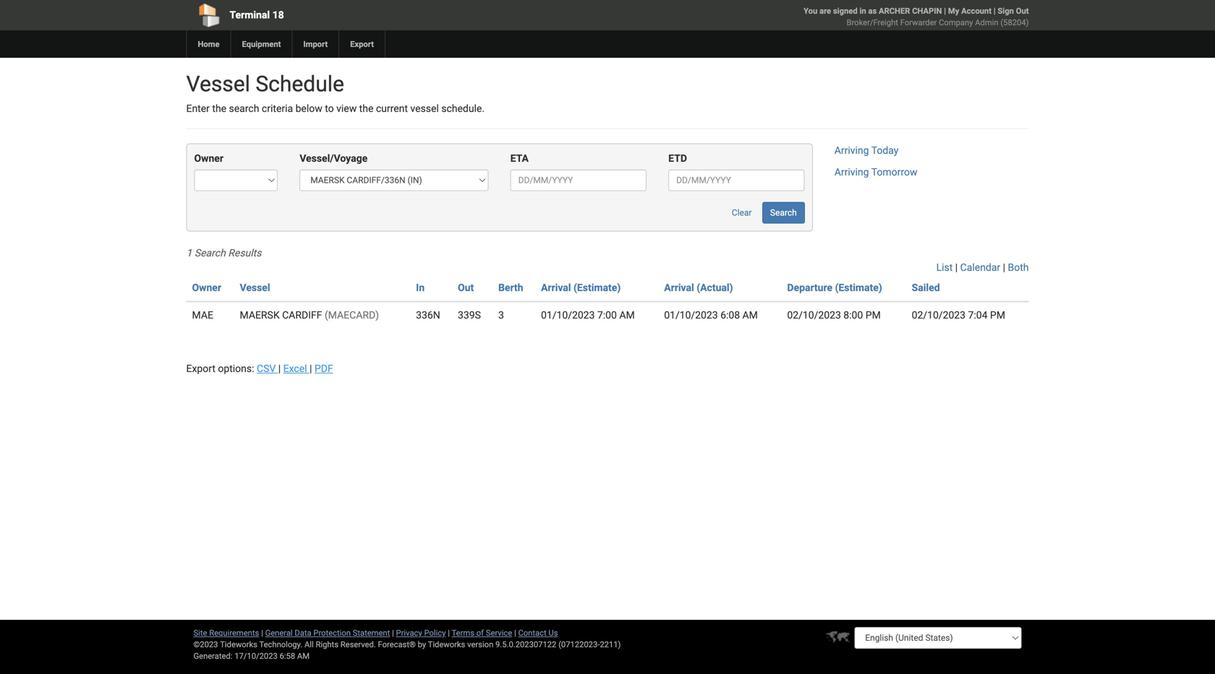 Task type: locate. For each thing, give the bounding box(es) containing it.
1 arrival from the left
[[541, 282, 571, 294]]

owner link
[[192, 282, 221, 294]]

vessel
[[186, 71, 250, 97], [240, 282, 270, 294]]

vessel schedule enter the search criteria below to view the current vessel schedule.
[[186, 71, 485, 115]]

excel
[[283, 363, 307, 375]]

1 horizontal spatial 02/10/2023
[[912, 309, 966, 321]]

arriving tomorrow link
[[834, 166, 917, 178]]

vessel up maersk on the top left of page
[[240, 282, 270, 294]]

18
[[272, 9, 284, 21]]

1 horizontal spatial am
[[619, 309, 635, 321]]

(estimate)
[[574, 282, 621, 294], [835, 282, 882, 294]]

arrival (estimate)
[[541, 282, 621, 294]]

0 vertical spatial arriving
[[834, 145, 869, 157]]

data
[[295, 629, 311, 638]]

02/10/2023 down departure
[[787, 309, 841, 321]]

vessel link
[[240, 282, 270, 294]]

pm right 8:00
[[866, 309, 881, 321]]

1 vertical spatial vessel
[[240, 282, 270, 294]]

arriving today link
[[834, 145, 899, 157]]

out up (58204)
[[1016, 6, 1029, 16]]

excel link
[[283, 363, 310, 375]]

1 arriving from the top
[[834, 145, 869, 157]]

am right 7:00
[[619, 309, 635, 321]]

signed
[[833, 6, 858, 16]]

berth
[[498, 282, 523, 294]]

out up 339s
[[458, 282, 474, 294]]

departure
[[787, 282, 832, 294]]

broker/freight
[[847, 18, 898, 27]]

version
[[467, 640, 493, 650]]

you are signed in as archer chapin | my account | sign out broker/freight forwarder company admin (58204)
[[804, 6, 1029, 27]]

1 vertical spatial export
[[186, 363, 215, 375]]

1 horizontal spatial pm
[[990, 309, 1005, 321]]

the right view
[[359, 103, 373, 115]]

export down terminal 18 link
[[350, 39, 374, 49]]

1 pm from the left
[[866, 309, 881, 321]]

02/10/2023
[[787, 309, 841, 321], [912, 309, 966, 321]]

am down all
[[297, 652, 310, 661]]

reserved.
[[340, 640, 376, 650]]

02/10/2023 for 02/10/2023 8:00 pm
[[787, 309, 841, 321]]

1 horizontal spatial export
[[350, 39, 374, 49]]

| up tideworks at the bottom left of the page
[[448, 629, 450, 638]]

export options: csv | excel | pdf
[[186, 363, 333, 375]]

owner up the 'mae'
[[192, 282, 221, 294]]

1 search results list | calendar | both
[[186, 247, 1029, 274]]

pdf
[[315, 363, 333, 375]]

1 (estimate) from the left
[[574, 282, 621, 294]]

vessel up enter
[[186, 71, 250, 97]]

arrival (estimate) link
[[541, 282, 621, 294]]

01/10/2023 down arrival (actual)
[[664, 309, 718, 321]]

0 horizontal spatial 01/10/2023
[[541, 309, 595, 321]]

1 vertical spatial arriving
[[834, 166, 869, 178]]

terms of service link
[[452, 629, 512, 638]]

arriving for arriving today
[[834, 145, 869, 157]]

01/10/2023 down arrival (estimate)
[[541, 309, 595, 321]]

search right clear
[[770, 208, 797, 218]]

0 horizontal spatial pm
[[866, 309, 881, 321]]

ETA text field
[[510, 170, 647, 191]]

1 02/10/2023 from the left
[[787, 309, 841, 321]]

0 vertical spatial export
[[350, 39, 374, 49]]

2 arriving from the top
[[834, 166, 869, 178]]

(estimate) up the 01/10/2023 7:00 am
[[574, 282, 621, 294]]

336n
[[416, 309, 440, 321]]

ETD text field
[[668, 170, 805, 191]]

results
[[228, 247, 261, 259]]

| left both
[[1003, 262, 1005, 274]]

etd
[[668, 153, 687, 164]]

maersk
[[240, 309, 280, 321]]

today
[[871, 145, 899, 157]]

owner down enter
[[194, 153, 223, 164]]

criteria
[[262, 103, 293, 115]]

tideworks
[[428, 640, 465, 650]]

arriving up arriving tomorrow
[[834, 145, 869, 157]]

0 vertical spatial search
[[770, 208, 797, 218]]

1 01/10/2023 from the left
[[541, 309, 595, 321]]

2 pm from the left
[[990, 309, 1005, 321]]

0 horizontal spatial the
[[212, 103, 226, 115]]

02/10/2023 down sailed
[[912, 309, 966, 321]]

01/10/2023 for 01/10/2023 7:00 am
[[541, 309, 595, 321]]

import
[[303, 39, 328, 49]]

2 01/10/2023 from the left
[[664, 309, 718, 321]]

chapin
[[912, 6, 942, 16]]

1 horizontal spatial (estimate)
[[835, 282, 882, 294]]

arrival up the 01/10/2023 7:00 am
[[541, 282, 571, 294]]

search
[[770, 208, 797, 218], [194, 247, 226, 259]]

arriving down arriving today
[[834, 166, 869, 178]]

| up "9.5.0.202307122"
[[514, 629, 516, 638]]

(07122023-
[[558, 640, 600, 650]]

02/10/2023 for 02/10/2023 7:04 pm
[[912, 309, 966, 321]]

out
[[1016, 6, 1029, 16], [458, 282, 474, 294]]

vessel for vessel
[[240, 282, 270, 294]]

(estimate) for arrival (estimate)
[[574, 282, 621, 294]]

0 vertical spatial out
[[1016, 6, 1029, 16]]

1 vertical spatial search
[[194, 247, 226, 259]]

arrival left (actual)
[[664, 282, 694, 294]]

arrival for arrival (estimate)
[[541, 282, 571, 294]]

departure (estimate) link
[[787, 282, 882, 294]]

1 horizontal spatial the
[[359, 103, 373, 115]]

| left general
[[261, 629, 263, 638]]

pm for 02/10/2023 7:04 pm
[[990, 309, 1005, 321]]

search right 1
[[194, 247, 226, 259]]

as
[[868, 6, 877, 16]]

terminal 18
[[230, 9, 284, 21]]

01/10/2023
[[541, 309, 595, 321], [664, 309, 718, 321]]

| left pdf link
[[310, 363, 312, 375]]

you
[[804, 6, 817, 16]]

2 02/10/2023 from the left
[[912, 309, 966, 321]]

pm right the "7:04"
[[990, 309, 1005, 321]]

2 arrival from the left
[[664, 282, 694, 294]]

0 horizontal spatial search
[[194, 247, 226, 259]]

export link
[[339, 30, 385, 58]]

2 (estimate) from the left
[[835, 282, 882, 294]]

out inside you are signed in as archer chapin | my account | sign out broker/freight forwarder company admin (58204)
[[1016, 6, 1029, 16]]

pm for 02/10/2023 8:00 pm
[[866, 309, 881, 321]]

01/10/2023 7:00 am
[[541, 309, 635, 321]]

1 horizontal spatial arrival
[[664, 282, 694, 294]]

2 horizontal spatial am
[[742, 309, 758, 321]]

1 horizontal spatial search
[[770, 208, 797, 218]]

search inside search 'button'
[[770, 208, 797, 218]]

1 horizontal spatial out
[[1016, 6, 1029, 16]]

339s
[[458, 309, 481, 321]]

search
[[229, 103, 259, 115]]

0 horizontal spatial am
[[297, 652, 310, 661]]

8:00
[[843, 309, 863, 321]]

0 horizontal spatial (estimate)
[[574, 282, 621, 294]]

am for 01/10/2023 7:00 am
[[619, 309, 635, 321]]

| right list at the top of the page
[[955, 262, 958, 274]]

owner
[[194, 153, 223, 164], [192, 282, 221, 294]]

1 horizontal spatial 01/10/2023
[[664, 309, 718, 321]]

0 horizontal spatial 02/10/2023
[[787, 309, 841, 321]]

|
[[944, 6, 946, 16], [994, 6, 996, 16], [955, 262, 958, 274], [1003, 262, 1005, 274], [278, 363, 281, 375], [310, 363, 312, 375], [261, 629, 263, 638], [392, 629, 394, 638], [448, 629, 450, 638], [514, 629, 516, 638]]

(estimate) up 8:00
[[835, 282, 882, 294]]

0 vertical spatial vessel
[[186, 71, 250, 97]]

2211)
[[600, 640, 621, 650]]

forecast®
[[378, 640, 416, 650]]

| right csv
[[278, 363, 281, 375]]

tomorrow
[[871, 166, 917, 178]]

am
[[619, 309, 635, 321], [742, 309, 758, 321], [297, 652, 310, 661]]

arrival
[[541, 282, 571, 294], [664, 282, 694, 294]]

export for export options: csv | excel | pdf
[[186, 363, 215, 375]]

schedule.
[[441, 103, 485, 115]]

| left my
[[944, 6, 946, 16]]

the right enter
[[212, 103, 226, 115]]

eta
[[510, 153, 529, 164]]

export
[[350, 39, 374, 49], [186, 363, 215, 375]]

list link
[[936, 262, 953, 274]]

am right 6:08
[[742, 309, 758, 321]]

enter
[[186, 103, 210, 115]]

vessel inside vessel schedule enter the search criteria below to view the current vessel schedule.
[[186, 71, 250, 97]]

export left options:
[[186, 363, 215, 375]]

0 horizontal spatial out
[[458, 282, 474, 294]]

01/10/2023 for 01/10/2023 6:08 am
[[664, 309, 718, 321]]

0 horizontal spatial arrival
[[541, 282, 571, 294]]

0 horizontal spatial export
[[186, 363, 215, 375]]

terminal
[[230, 9, 270, 21]]



Task type: vqa. For each thing, say whether or not it's contained in the screenshot.
20/10/2023
no



Task type: describe. For each thing, give the bounding box(es) containing it.
sailed
[[912, 282, 940, 294]]

vessel/voyage
[[300, 153, 368, 164]]

list
[[936, 262, 953, 274]]

company
[[939, 18, 973, 27]]

©2023 tideworks
[[193, 640, 257, 650]]

arriving for arriving tomorrow
[[834, 166, 869, 178]]

account
[[961, 6, 992, 16]]

01/10/2023 6:08 am
[[664, 309, 758, 321]]

my
[[948, 6, 959, 16]]

equipment
[[242, 39, 281, 49]]

site requirements | general data protection statement | privacy policy | terms of service | contact us ©2023 tideworks technology. all rights reserved. forecast® by tideworks version 9.5.0.202307122 (07122023-2211) generated: 17/10/2023 6:58 am
[[193, 629, 621, 661]]

arrival for arrival (actual)
[[664, 282, 694, 294]]

view
[[336, 103, 357, 115]]

maersk cardiff (maecard)
[[240, 309, 379, 321]]

of
[[476, 629, 484, 638]]

mae
[[192, 309, 213, 321]]

home link
[[186, 30, 230, 58]]

privacy
[[396, 629, 422, 638]]

6:08
[[720, 309, 740, 321]]

clear button
[[724, 202, 760, 224]]

home
[[198, 39, 220, 49]]

import link
[[292, 30, 339, 58]]

csv
[[257, 363, 276, 375]]

arrival (actual) link
[[664, 282, 733, 294]]

export for export
[[350, 39, 374, 49]]

1 vertical spatial owner
[[192, 282, 221, 294]]

in
[[416, 282, 425, 294]]

equipment link
[[230, 30, 292, 58]]

by
[[418, 640, 426, 650]]

sailed link
[[912, 282, 940, 294]]

17/10/2023
[[234, 652, 278, 661]]

sign out link
[[998, 6, 1029, 16]]

1
[[186, 247, 192, 259]]

search inside 1 search results list | calendar | both
[[194, 247, 226, 259]]

in link
[[416, 282, 425, 294]]

(58204)
[[1000, 18, 1029, 27]]

csv link
[[257, 363, 278, 375]]

| left sign
[[994, 6, 996, 16]]

vessel
[[410, 103, 439, 115]]

contact
[[518, 629, 546, 638]]

(actual)
[[697, 282, 733, 294]]

policy
[[424, 629, 446, 638]]

1 the from the left
[[212, 103, 226, 115]]

02/10/2023 7:04 pm
[[912, 309, 1005, 321]]

are
[[819, 6, 831, 16]]

2 the from the left
[[359, 103, 373, 115]]

both
[[1008, 262, 1029, 274]]

1 vertical spatial out
[[458, 282, 474, 294]]

general
[[265, 629, 293, 638]]

arrival (actual)
[[664, 282, 733, 294]]

requirements
[[209, 629, 259, 638]]

(estimate) for departure (estimate)
[[835, 282, 882, 294]]

3
[[498, 309, 504, 321]]

out link
[[458, 282, 474, 294]]

sign
[[998, 6, 1014, 16]]

admin
[[975, 18, 998, 27]]

my account link
[[948, 6, 992, 16]]

6:58
[[280, 652, 295, 661]]

berth link
[[498, 282, 523, 294]]

search button
[[762, 202, 805, 224]]

terms
[[452, 629, 474, 638]]

general data protection statement link
[[265, 629, 390, 638]]

calendar
[[960, 262, 1000, 274]]

site requirements link
[[193, 629, 259, 638]]

pdf link
[[315, 363, 333, 375]]

generated:
[[193, 652, 232, 661]]

protection
[[313, 629, 351, 638]]

terminal 18 link
[[186, 0, 525, 30]]

0 vertical spatial owner
[[194, 153, 223, 164]]

vessel for vessel schedule enter the search criteria below to view the current vessel schedule.
[[186, 71, 250, 97]]

us
[[548, 629, 558, 638]]

rights
[[316, 640, 338, 650]]

am for 01/10/2023 6:08 am
[[742, 309, 758, 321]]

| up forecast®
[[392, 629, 394, 638]]

both link
[[1008, 262, 1029, 274]]

options:
[[218, 363, 254, 375]]

current
[[376, 103, 408, 115]]

arriving tomorrow
[[834, 166, 917, 178]]

calendar link
[[960, 262, 1000, 274]]

privacy policy link
[[396, 629, 446, 638]]

7:00
[[597, 309, 617, 321]]

9.5.0.202307122
[[495, 640, 556, 650]]

schedule
[[256, 71, 344, 97]]

7:04
[[968, 309, 988, 321]]

am inside 'site requirements | general data protection statement | privacy policy | terms of service | contact us ©2023 tideworks technology. all rights reserved. forecast® by tideworks version 9.5.0.202307122 (07122023-2211) generated: 17/10/2023 6:58 am'
[[297, 652, 310, 661]]

contact us link
[[518, 629, 558, 638]]

02/10/2023 8:00 pm
[[787, 309, 881, 321]]

archer
[[879, 6, 910, 16]]

technology.
[[259, 640, 302, 650]]



